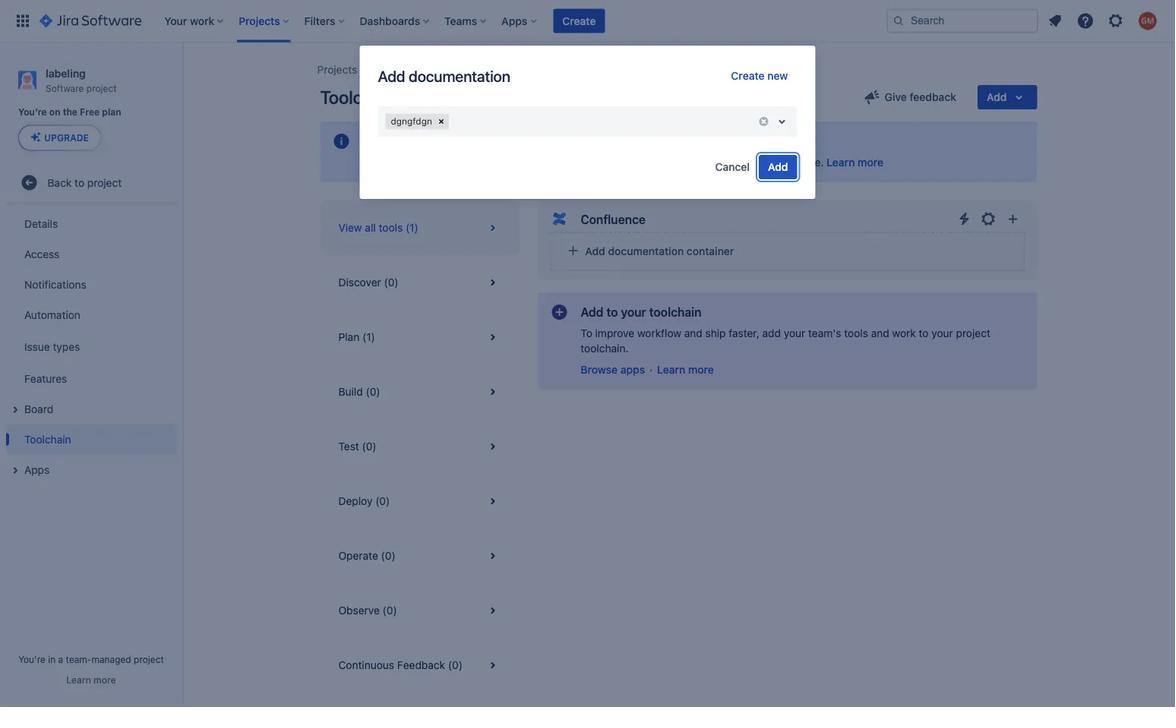Task type: vqa. For each thing, say whether or not it's contained in the screenshot.
or
no



Task type: locate. For each thing, give the bounding box(es) containing it.
0 vertical spatial create
[[563, 14, 596, 27]]

1 horizontal spatial learn
[[658, 364, 686, 376]]

0 horizontal spatial create
[[563, 14, 596, 27]]

all right view
[[365, 222, 376, 234]]

faster,
[[729, 327, 760, 340]]

(0) for observe (0)
[[383, 605, 397, 617]]

1 horizontal spatial all
[[760, 156, 771, 169]]

projects link
[[317, 61, 357, 79]]

1 vertical spatial discover
[[339, 276, 381, 289]]

right
[[774, 156, 797, 169]]

welcome
[[363, 134, 415, 149]]

1 vertical spatial learn more button
[[658, 363, 714, 378]]

learn more button
[[827, 155, 884, 170], [658, 363, 714, 378], [66, 674, 116, 686]]

issue types link
[[6, 330, 176, 364]]

0 vertical spatial tools
[[379, 222, 403, 234]]

tools right view
[[379, 222, 403, 234]]

1 vertical spatial create
[[732, 70, 765, 82]]

toolchain up tools,
[[504, 134, 557, 149]]

tools,
[[511, 156, 538, 169]]

0 horizontal spatial all
[[365, 222, 376, 234]]

board button
[[6, 394, 176, 424]]

0 vertical spatial all
[[760, 156, 771, 169]]

open image
[[773, 112, 792, 131]]

work inside welcome to your project toolchain discover integrations for your tools, connect work to your project, and manage it all right here. learn more
[[583, 156, 607, 169]]

build (0) button
[[320, 365, 520, 420]]

observe (0) button
[[320, 584, 520, 638]]

all
[[760, 156, 771, 169], [365, 222, 376, 234]]

(0) for operate (0)
[[381, 550, 396, 562]]

add up dgngfdgn
[[378, 67, 405, 85]]

(0) right observe
[[383, 605, 397, 617]]

you're left on
[[18, 107, 47, 118]]

1 horizontal spatial (1)
[[406, 222, 419, 234]]

1 horizontal spatial create
[[732, 70, 765, 82]]

deploy
[[339, 495, 373, 508]]

discover (0)
[[339, 276, 399, 289]]

work
[[583, 156, 607, 169], [893, 327, 916, 340]]

1 vertical spatial tools
[[845, 327, 869, 340]]

project
[[86, 83, 117, 93], [461, 134, 501, 149], [87, 176, 122, 189], [957, 327, 991, 340], [134, 654, 164, 665]]

2 you're from the top
[[18, 654, 46, 665]]

create inside button
[[732, 70, 765, 82]]

labeling inside labeling software project
[[46, 67, 86, 79]]

discover
[[363, 156, 406, 169], [339, 276, 381, 289]]

learn more button right ·
[[658, 363, 714, 378]]

documentation for add documentation
[[409, 67, 511, 85]]

0 vertical spatial more
[[858, 156, 884, 169]]

more down managed
[[94, 675, 116, 686]]

0 vertical spatial work
[[583, 156, 607, 169]]

add connection image
[[1004, 210, 1023, 228]]

to
[[581, 327, 593, 340]]

0 horizontal spatial work
[[583, 156, 607, 169]]

create banner
[[0, 0, 1176, 43]]

0 horizontal spatial learn
[[66, 675, 91, 686]]

0 horizontal spatial learn more button
[[66, 674, 116, 686]]

1 horizontal spatial tools
[[845, 327, 869, 340]]

labeling up software
[[46, 67, 86, 79]]

2 horizontal spatial learn more button
[[827, 155, 884, 170]]

toolchain
[[320, 87, 396, 108], [24, 433, 71, 446]]

0 vertical spatial learn
[[827, 156, 855, 169]]

documentation inside add documentation container button
[[608, 245, 684, 258]]

learn more button down you're in a team-managed project
[[66, 674, 116, 686]]

(0) inside 'button'
[[384, 276, 399, 289]]

add documentation dialog
[[360, 46, 816, 199]]

all right it on the right top of the page
[[760, 156, 771, 169]]

continuous feedback (0) button
[[320, 638, 520, 693]]

add inside add to your toolchain to improve workflow and ship faster, add your team's tools and work to your project toolchain.
[[581, 305, 604, 320]]

add documentation
[[378, 67, 511, 85]]

1 vertical spatial you're
[[18, 654, 46, 665]]

automation link
[[6, 300, 176, 330]]

continuous feedback (0)
[[339, 659, 463, 672]]

0 vertical spatial you're
[[18, 107, 47, 118]]

1 vertical spatial (1)
[[363, 331, 375, 344]]

and
[[688, 156, 706, 169], [685, 327, 703, 340], [872, 327, 890, 340]]

1 vertical spatial more
[[689, 364, 714, 376]]

0 vertical spatial (1)
[[406, 222, 419, 234]]

a
[[58, 654, 63, 665]]

(1) right plan
[[363, 331, 375, 344]]

you're left in in the bottom of the page
[[18, 654, 46, 665]]

1 horizontal spatial learn more button
[[658, 363, 714, 378]]

1 vertical spatial all
[[365, 222, 376, 234]]

2 horizontal spatial learn
[[827, 156, 855, 169]]

to
[[418, 134, 430, 149], [610, 156, 620, 169], [75, 176, 84, 189], [607, 305, 618, 320], [919, 327, 929, 340]]

more
[[858, 156, 884, 169], [689, 364, 714, 376], [94, 675, 116, 686]]

toolchain down board on the bottom left of page
[[24, 433, 71, 446]]

and inside welcome to your project toolchain discover integrations for your tools, connect work to your project, and manage it all right here. learn more
[[688, 156, 706, 169]]

2 vertical spatial learn
[[66, 675, 91, 686]]

add for add documentation
[[378, 67, 405, 85]]

(1)
[[406, 222, 419, 234], [363, 331, 375, 344]]

(0) down the view all tools (1)
[[384, 276, 399, 289]]

0 horizontal spatial toolchain
[[504, 134, 557, 149]]

new
[[768, 70, 789, 82]]

learn right here.
[[827, 156, 855, 169]]

0 vertical spatial documentation
[[409, 67, 511, 85]]

notifications
[[24, 278, 86, 291]]

learn right ·
[[658, 364, 686, 376]]

add to your toolchain to improve workflow and ship faster, add your team's tools and work to your project toolchain.
[[581, 305, 991, 355]]

(0) for build (0)
[[366, 386, 380, 398]]

cancel
[[716, 161, 750, 173]]

0 horizontal spatial (1)
[[363, 331, 375, 344]]

project settings link
[[432, 61, 509, 79]]

2 vertical spatial learn more button
[[66, 674, 116, 686]]

0 vertical spatial toolchain
[[320, 87, 396, 108]]

all inside welcome to your project toolchain discover integrations for your tools, connect work to your project, and manage it all right here. learn more
[[760, 156, 771, 169]]

0 vertical spatial toolchain
[[504, 134, 557, 149]]

group containing details
[[6, 204, 176, 490]]

search image
[[893, 15, 905, 27]]

1 you're from the top
[[18, 107, 47, 118]]

details
[[24, 217, 58, 230]]

for
[[470, 156, 483, 169]]

clear image
[[758, 116, 770, 128]]

discover down welcome in the left of the page
[[363, 156, 406, 169]]

group
[[6, 204, 176, 490]]

tools inside add to your toolchain to improve workflow and ship faster, add your team's tools and work to your project toolchain.
[[845, 327, 869, 340]]

0 vertical spatial discover
[[363, 156, 406, 169]]

add for add documentation container
[[586, 245, 606, 258]]

1 vertical spatial toolchain
[[24, 433, 71, 446]]

notifications link
[[6, 269, 176, 300]]

automation
[[24, 309, 80, 321]]

discover inside welcome to your project toolchain discover integrations for your tools, connect work to your project, and manage it all right here. learn more
[[363, 156, 406, 169]]

tools
[[379, 222, 403, 234], [845, 327, 869, 340]]

discover (0) button
[[320, 255, 520, 310]]

you're in a team-managed project
[[18, 654, 164, 665]]

create for create
[[563, 14, 596, 27]]

1 horizontal spatial work
[[893, 327, 916, 340]]

1 horizontal spatial toolchain
[[650, 305, 702, 320]]

confluence logo image
[[551, 210, 569, 228]]

observe (0)
[[339, 605, 397, 617]]

add right it on the right top of the page
[[768, 161, 789, 173]]

plan
[[339, 331, 360, 344]]

1 vertical spatial documentation
[[608, 245, 684, 258]]

jira software image
[[40, 12, 142, 30], [40, 12, 142, 30]]

learn more button right here.
[[827, 155, 884, 170]]

(0)
[[384, 276, 399, 289], [366, 386, 380, 398], [362, 440, 377, 453], [376, 495, 390, 508], [381, 550, 396, 562], [383, 605, 397, 617], [448, 659, 463, 672]]

discover up plan (1)
[[339, 276, 381, 289]]

all inside view all tools (1) button
[[365, 222, 376, 234]]

toolchain.
[[581, 342, 629, 355]]

free
[[80, 107, 100, 118]]

give feedback
[[885, 91, 957, 103]]

labeling up dgngfdgn
[[376, 63, 414, 76]]

1 horizontal spatial labeling
[[376, 63, 414, 76]]

manage
[[709, 156, 748, 169]]

(0) right test
[[362, 440, 377, 453]]

the
[[63, 107, 77, 118]]

1 horizontal spatial more
[[689, 364, 714, 376]]

(1) up discover (0) 'button'
[[406, 222, 419, 234]]

toolchain down projects link
[[320, 87, 396, 108]]

tools inside button
[[379, 222, 403, 234]]

clear image
[[435, 116, 448, 128]]

add right add documentation container image
[[586, 245, 606, 258]]

(0) right the "deploy"
[[376, 495, 390, 508]]

and right project,
[[688, 156, 706, 169]]

(1) inside plan (1) button
[[363, 331, 375, 344]]

back to project
[[48, 176, 122, 189]]

(0) right operate
[[381, 550, 396, 562]]

view all tools (1)
[[339, 222, 419, 234]]

learn
[[827, 156, 855, 169], [658, 364, 686, 376], [66, 675, 91, 686]]

projects
[[317, 63, 357, 76]]

learn down team-
[[66, 675, 91, 686]]

0 horizontal spatial labeling
[[46, 67, 86, 79]]

1 vertical spatial toolchain
[[650, 305, 702, 320]]

labeling
[[376, 63, 414, 76], [46, 67, 86, 79]]

primary element
[[9, 0, 887, 42]]

more right here.
[[858, 156, 884, 169]]

add up 'to'
[[581, 305, 604, 320]]

more down the ship
[[689, 364, 714, 376]]

plan (1) button
[[320, 310, 520, 365]]

1 horizontal spatial documentation
[[608, 245, 684, 258]]

add documentation container
[[586, 245, 735, 258]]

you're
[[18, 107, 47, 118], [18, 654, 46, 665]]

back
[[48, 176, 72, 189]]

toolchain up workflow
[[650, 305, 702, 320]]

here.
[[799, 156, 824, 169]]

create inside button
[[563, 14, 596, 27]]

1 vertical spatial work
[[893, 327, 916, 340]]

2 horizontal spatial more
[[858, 156, 884, 169]]

apps button
[[6, 455, 176, 485]]

add
[[378, 67, 405, 85], [768, 161, 789, 173], [586, 245, 606, 258], [581, 305, 604, 320]]

integrations
[[409, 156, 467, 169]]

view all tools (1) button
[[320, 201, 520, 255]]

0 horizontal spatial more
[[94, 675, 116, 686]]

project inside labeling software project
[[86, 83, 117, 93]]

0 horizontal spatial documentation
[[409, 67, 511, 85]]

board
[[24, 403, 53, 415]]

0 horizontal spatial tools
[[379, 222, 403, 234]]

details link
[[6, 209, 176, 239]]

add for add
[[768, 161, 789, 173]]

documentation inside the add documentation dialog
[[409, 67, 511, 85]]

(0) right build
[[366, 386, 380, 398]]

tools right team's
[[845, 327, 869, 340]]

create new
[[732, 70, 789, 82]]

view
[[339, 222, 362, 234]]



Task type: describe. For each thing, give the bounding box(es) containing it.
continuous
[[339, 659, 395, 672]]

features
[[24, 372, 67, 385]]

add for add to your toolchain to improve workflow and ship faster, add your team's tools and work to your project toolchain.
[[581, 305, 604, 320]]

issue
[[24, 340, 50, 353]]

work inside add to your toolchain to improve workflow and ship faster, add your team's tools and work to your project toolchain.
[[893, 327, 916, 340]]

observe
[[339, 605, 380, 617]]

features link
[[6, 364, 176, 394]]

0 horizontal spatial toolchain
[[24, 433, 71, 446]]

create for create new
[[732, 70, 765, 82]]

team-
[[66, 654, 92, 665]]

it
[[751, 156, 757, 169]]

improve
[[596, 327, 635, 340]]

give
[[885, 91, 907, 103]]

·
[[650, 364, 653, 376]]

Search field
[[887, 9, 1039, 33]]

test (0)
[[339, 440, 377, 453]]

deploy (0)
[[339, 495, 390, 508]]

apps
[[621, 364, 645, 376]]

give feedback button
[[855, 85, 966, 109]]

labeling for labeling software project
[[46, 67, 86, 79]]

and right team's
[[872, 327, 890, 340]]

(0) for discover (0)
[[384, 276, 399, 289]]

browse apps button
[[581, 363, 645, 378]]

labeling software project
[[46, 67, 117, 93]]

browse
[[581, 364, 618, 376]]

connect
[[541, 156, 581, 169]]

1 horizontal spatial toolchain
[[320, 87, 396, 108]]

software
[[46, 83, 84, 93]]

learn more
[[66, 675, 116, 686]]

more inside welcome to your project toolchain discover integrations for your tools, connect work to your project, and manage it all right here. learn more
[[858, 156, 884, 169]]

automations menu button icon image
[[956, 210, 974, 228]]

project inside welcome to your project toolchain discover integrations for your tools, connect work to your project, and manage it all right here. learn more
[[461, 134, 501, 149]]

and left the ship
[[685, 327, 703, 340]]

labeling link
[[376, 61, 414, 79]]

back to project link
[[6, 167, 176, 198]]

you're for you're on the free plan
[[18, 107, 47, 118]]

create new button
[[722, 64, 798, 88]]

operate
[[339, 550, 378, 562]]

to for welcome
[[418, 134, 430, 149]]

dgngfdgn
[[391, 116, 432, 127]]

create button
[[554, 9, 605, 33]]

project
[[432, 63, 467, 76]]

feedback
[[397, 659, 445, 672]]

(1) inside view all tools (1) button
[[406, 222, 419, 234]]

to for add
[[607, 305, 618, 320]]

documentation for add documentation container
[[608, 245, 684, 258]]

plan
[[102, 107, 121, 118]]

apps
[[24, 464, 50, 476]]

upgrade
[[44, 133, 89, 143]]

(0) for test (0)
[[362, 440, 377, 453]]

toolchain inside welcome to your project toolchain discover integrations for your tools, connect work to your project, and manage it all right here. learn more
[[504, 134, 557, 149]]

build
[[339, 386, 363, 398]]

add documentation container image
[[567, 245, 579, 257]]

managed
[[92, 654, 131, 665]]

container
[[687, 245, 735, 258]]

discover inside discover (0) 'button'
[[339, 276, 381, 289]]

access
[[24, 248, 60, 260]]

workflow
[[638, 327, 682, 340]]

(0) for deploy (0)
[[376, 495, 390, 508]]

operate (0) button
[[320, 529, 520, 584]]

welcome to your project toolchain discover integrations for your tools, connect work to your project, and manage it all right here. learn more
[[363, 134, 884, 169]]

test
[[339, 440, 359, 453]]

team's
[[809, 327, 842, 340]]

project,
[[647, 156, 685, 169]]

confluence
[[581, 212, 646, 227]]

test (0) button
[[320, 420, 520, 474]]

settings
[[470, 63, 509, 76]]

ship
[[706, 327, 726, 340]]

toolchain link
[[6, 424, 176, 455]]

project settings
[[432, 63, 509, 76]]

2 vertical spatial more
[[94, 675, 116, 686]]

add button
[[759, 155, 798, 179]]

add documentation container button
[[558, 239, 744, 264]]

add
[[763, 327, 781, 340]]

0 vertical spatial learn more button
[[827, 155, 884, 170]]

plan (1)
[[339, 331, 375, 344]]

access link
[[6, 239, 176, 269]]

upgrade button
[[19, 126, 100, 150]]

deploy (0) button
[[320, 474, 520, 529]]

labeling for labeling
[[376, 63, 414, 76]]

to for back
[[75, 176, 84, 189]]

learn inside welcome to your project toolchain discover integrations for your tools, connect work to your project, and manage it all right here. learn more
[[827, 156, 855, 169]]

you're for you're in a team-managed project
[[18, 654, 46, 665]]

you're on the free plan
[[18, 107, 121, 118]]

issue types
[[24, 340, 80, 353]]

project inside add to your toolchain to improve workflow and ship faster, add your team's tools and work to your project toolchain.
[[957, 327, 991, 340]]

in
[[48, 654, 56, 665]]

1 vertical spatial learn
[[658, 364, 686, 376]]

toolchain inside add to your toolchain to improve workflow and ship faster, add your team's tools and work to your project toolchain.
[[650, 305, 702, 320]]

build (0)
[[339, 386, 380, 398]]

(0) right feedback
[[448, 659, 463, 672]]

browse apps · learn more
[[581, 364, 714, 376]]

feedback
[[910, 91, 957, 103]]

operate (0)
[[339, 550, 396, 562]]

on
[[49, 107, 60, 118]]



